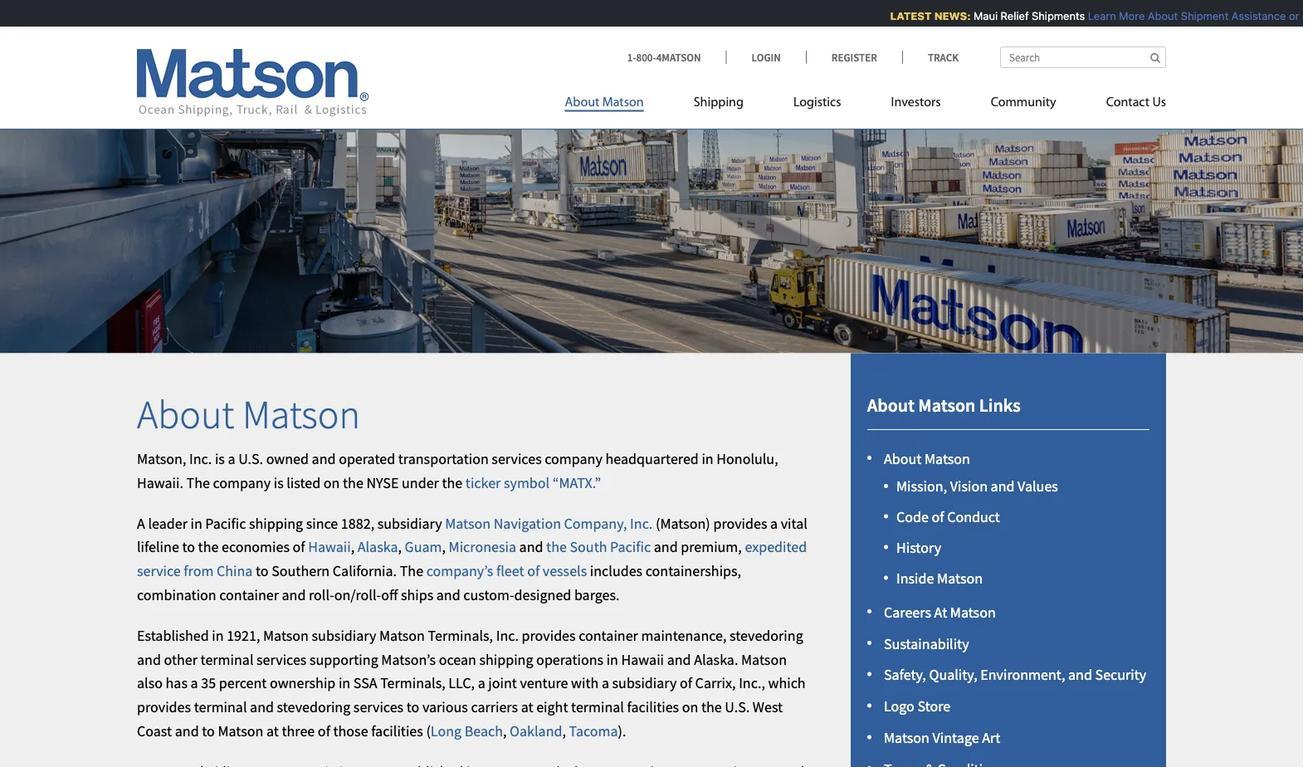 Task type: vqa. For each thing, say whether or not it's contained in the screenshot.
1-800-4Matson link
yes



Task type: describe. For each thing, give the bounding box(es) containing it.
premium,
[[681, 538, 742, 557]]

1-
[[627, 50, 636, 64]]

(matson) provides a vital lifeline to the economies of
[[137, 514, 808, 557]]

carrix,
[[696, 674, 736, 693]]

ssa
[[354, 674, 377, 693]]

inside matson link
[[897, 569, 983, 587]]

tacoma link
[[569, 722, 618, 741]]

of right three
[[318, 722, 330, 741]]

matson right at
[[951, 603, 996, 622]]

mission, vision and values link
[[897, 477, 1059, 496]]

matson up the micronesia
[[445, 514, 491, 533]]

combination
[[137, 586, 216, 604]]

mission, vision and values
[[897, 477, 1059, 496]]

latest
[[884, 10, 926, 22]]

a inside (matson) provides a vital lifeline to the economies of
[[771, 514, 778, 533]]

hawaii , alaska , guam , micronesia and the south pacific and premium,
[[308, 538, 745, 557]]

(
[[426, 722, 431, 741]]

symbol
[[504, 473, 550, 492]]

and up also
[[137, 650, 161, 669]]

matson up vision
[[925, 449, 971, 468]]

code
[[897, 508, 929, 526]]

careers at matson
[[884, 603, 996, 622]]

conduct
[[948, 508, 1001, 526]]

expedited
[[745, 538, 807, 557]]

shipments
[[1026, 10, 1079, 22]]

services inside 'matson, inc. is a u.s. owned and operated transportation services company headquartered in honolulu, hawaii. the company is listed on the nyse under the'
[[492, 449, 542, 468]]

west
[[753, 698, 783, 717]]

register link
[[806, 50, 903, 64]]

matson's
[[381, 650, 436, 669]]

oakland link
[[510, 722, 563, 741]]

vision
[[951, 477, 988, 496]]

a right llc,
[[478, 674, 486, 693]]

a inside 'matson, inc. is a u.s. owned and operated transportation services company headquartered in honolulu, hawaii. the company is listed on the nyse under the'
[[228, 449, 235, 468]]

(matson)
[[656, 514, 711, 533]]

various
[[423, 698, 468, 717]]

matson up inc.,
[[742, 650, 787, 669]]

guam
[[405, 538, 442, 557]]

1 vertical spatial stevedoring
[[277, 698, 351, 717]]

has
[[166, 674, 188, 693]]

company,
[[564, 514, 627, 533]]

u.s. inside 'matson, inc. is a u.s. owned and operated transportation services company headquartered in honolulu, hawaii. the company is listed on the nyse under the'
[[238, 449, 263, 468]]

the down operated
[[343, 473, 364, 492]]

1 vertical spatial is
[[274, 473, 284, 492]]

long beach link
[[431, 722, 503, 741]]

and right vision
[[991, 477, 1015, 496]]

logistics
[[794, 96, 842, 109]]

economies
[[222, 538, 290, 557]]

top menu navigation
[[565, 88, 1167, 122]]

us
[[1153, 96, 1167, 109]]

eight
[[537, 698, 568, 717]]

ticker
[[466, 473, 501, 492]]

inside
[[897, 569, 935, 587]]

quality,
[[930, 666, 978, 684]]

store
[[918, 697, 951, 716]]

to inside (matson) provides a vital lifeline to the economies of
[[182, 538, 195, 557]]

0 horizontal spatial shipping
[[249, 514, 303, 533]]

to down economies
[[256, 562, 269, 580]]

and down company's
[[437, 586, 461, 604]]

history link
[[897, 538, 942, 557]]

matson navigation company, inc. link
[[445, 514, 653, 533]]

designed
[[514, 586, 572, 604]]

0 vertical spatial subsidiary
[[378, 514, 442, 533]]

from
[[184, 562, 214, 580]]

terminal up percent
[[201, 650, 254, 669]]

in left 1921,
[[212, 626, 224, 645]]

established
[[137, 626, 209, 645]]

guam link
[[405, 538, 442, 557]]

at
[[935, 603, 948, 622]]

listed
[[287, 473, 321, 492]]

careers at matson link
[[884, 603, 996, 622]]

owned
[[266, 449, 309, 468]]

, down 1882,
[[351, 538, 355, 557]]

history
[[897, 538, 942, 557]]

, up company's
[[442, 538, 446, 557]]

about matson inside top menu navigation
[[565, 96, 644, 109]]

0 horizontal spatial provides
[[137, 698, 191, 717]]

careers
[[884, 603, 932, 622]]

a leader in pacific shipping since 1882, subsidiary matson navigation company, inc.
[[137, 514, 653, 533]]

0 horizontal spatial subsidiary
[[312, 626, 376, 645]]

sustainability link
[[884, 634, 970, 653]]

1 horizontal spatial about matson link
[[884, 449, 971, 468]]

coast
[[137, 722, 172, 741]]

long beach , oakland , tacoma ).
[[431, 722, 627, 741]]

tacoma
[[569, 722, 618, 741]]

1882,
[[341, 514, 375, 533]]

contact us
[[1107, 96, 1167, 109]]

track link
[[903, 50, 959, 64]]

inside matson
[[897, 569, 983, 587]]

off
[[381, 586, 398, 604]]

operated
[[339, 449, 395, 468]]

register
[[832, 50, 878, 64]]

logo store link
[[884, 697, 951, 716]]

code of conduct link
[[897, 508, 1001, 526]]

community
[[991, 96, 1057, 109]]

of right fleet
[[527, 562, 540, 580]]

1 horizontal spatial facilities
[[627, 698, 679, 717]]

0 horizontal spatial company
[[213, 473, 271, 492]]

or
[[1283, 10, 1294, 22]]

established in 1921, matson subsidiary matson terminals, inc. provides container maintenance, stevedoring and other terminal services supporting matson's ocean shipping operations in hawaii and alaska. matson also has a 35 percent ownership in ssa terminals, llc, a joint venture with a subsidiary of carrix, inc., which provides terminal and stevedoring services to various carriers at eight terminal facilities on the u.s. west coast and to matson at three of those facilities (
[[137, 626, 806, 741]]

company's fleet of vessels link
[[427, 562, 587, 580]]

the inside established in 1921, matson subsidiary matson terminals, inc. provides container maintenance, stevedoring and other terminal services supporting matson's ocean shipping operations in hawaii and alaska. matson also has a 35 percent ownership in ssa terminals, llc, a joint venture with a subsidiary of carrix, inc., which provides terminal and stevedoring services to various carriers at eight terminal facilities on the u.s. west coast and to matson at three of those facilities (
[[702, 698, 722, 717]]

service
[[137, 562, 181, 580]]

in right leader
[[191, 514, 202, 533]]

logo store
[[884, 697, 951, 716]]

a left 35 at the bottom left
[[191, 674, 198, 693]]

which
[[768, 674, 806, 693]]

assistance
[[1226, 10, 1280, 22]]

includes
[[590, 562, 643, 580]]

logo
[[884, 697, 915, 716]]

since
[[306, 514, 338, 533]]

1 vertical spatial at
[[267, 722, 279, 741]]

shipping link
[[669, 88, 769, 122]]

and down percent
[[250, 698, 274, 717]]

and down the navigation
[[519, 538, 543, 557]]

hawaii link
[[308, 538, 351, 557]]

logistics link
[[769, 88, 866, 122]]

environment,
[[981, 666, 1066, 684]]

the inside 'matson, inc. is a u.s. owned and operated transportation services company headquartered in honolulu, hawaii. the company is listed on the nyse under the'
[[186, 473, 210, 492]]

to southern california. the company's fleet of vessels
[[253, 562, 587, 580]]

0 vertical spatial company
[[545, 449, 603, 468]]

alaska link
[[358, 538, 398, 557]]

in left ssa
[[339, 674, 351, 693]]

maui
[[968, 10, 992, 22]]

1 vertical spatial about matson
[[137, 390, 360, 439]]

a right with on the bottom
[[602, 674, 609, 693]]

2 horizontal spatial subsidiary
[[612, 674, 677, 693]]

1-800-4matson
[[627, 50, 701, 64]]

terminal down 35 at the bottom left
[[194, 698, 247, 717]]

fleet
[[497, 562, 524, 580]]



Task type: locate. For each thing, give the bounding box(es) containing it.
1 horizontal spatial the
[[400, 562, 424, 580]]

stevedoring up inc.,
[[730, 626, 804, 645]]

shipping
[[249, 514, 303, 533], [479, 650, 534, 669]]

learn more about shipment assistance or c link
[[1082, 10, 1304, 22]]

company down "owned"
[[213, 473, 271, 492]]

provides inside (matson) provides a vital lifeline to the economies of
[[714, 514, 768, 533]]

matson down 1-
[[603, 96, 644, 109]]

to down 35 at the bottom left
[[202, 722, 215, 741]]

nyse
[[367, 473, 399, 492]]

ownership
[[270, 674, 336, 693]]

u.s. inside established in 1921, matson subsidiary matson terminals, inc. provides container maintenance, stevedoring and other terminal services supporting matson's ocean shipping operations in hawaii and alaska. matson also has a 35 percent ownership in ssa terminals, llc, a joint venture with a subsidiary of carrix, inc., which provides terminal and stevedoring services to various carriers at eight terminal facilities on the u.s. west coast and to matson at three of those facilities (
[[725, 698, 750, 717]]

and up listed
[[312, 449, 336, 468]]

0 horizontal spatial u.s.
[[238, 449, 263, 468]]

800-
[[636, 50, 657, 64]]

0 horizontal spatial facilities
[[371, 722, 423, 741]]

on down carrix,
[[682, 698, 699, 717]]

and down southern
[[282, 586, 306, 604]]

matson,
[[137, 449, 186, 468]]

terminal up tacoma at left
[[571, 698, 624, 717]]

on inside 'matson, inc. is a u.s. owned and operated transportation services company headquartered in honolulu, hawaii. the company is listed on the nyse under the'
[[324, 473, 340, 492]]

1 horizontal spatial pacific
[[610, 538, 651, 557]]

the right hawaii.
[[186, 473, 210, 492]]

matson down percent
[[218, 722, 264, 741]]

terminals, down matson's
[[380, 674, 446, 693]]

1 vertical spatial inc.
[[630, 514, 653, 533]]

expedited service from china link
[[137, 538, 807, 580]]

0 horizontal spatial inc.
[[189, 449, 212, 468]]

of left carrix,
[[680, 674, 693, 693]]

carriers
[[471, 698, 518, 717]]

0 vertical spatial at
[[521, 698, 534, 717]]

1 vertical spatial company
[[213, 473, 271, 492]]

of
[[932, 508, 945, 526], [293, 538, 305, 557], [527, 562, 540, 580], [680, 674, 693, 693], [318, 722, 330, 741]]

terminals, up ocean
[[428, 626, 493, 645]]

pacific up includes
[[610, 538, 651, 557]]

1 vertical spatial shipping
[[479, 650, 534, 669]]

matson left links
[[919, 394, 976, 417]]

0 vertical spatial container
[[219, 586, 279, 604]]

leader
[[148, 514, 188, 533]]

to left various
[[407, 698, 420, 717]]

a left vital
[[771, 514, 778, 533]]

southern
[[272, 562, 330, 580]]

a left "owned"
[[228, 449, 235, 468]]

0 horizontal spatial stevedoring
[[277, 698, 351, 717]]

and down the (matson)
[[654, 538, 678, 557]]

of inside about matson links section
[[932, 508, 945, 526]]

matson up matson's
[[379, 626, 425, 645]]

to up from
[[182, 538, 195, 557]]

other
[[164, 650, 198, 669]]

the up from
[[198, 538, 219, 557]]

about matson inside section
[[884, 449, 971, 468]]

investors link
[[866, 88, 966, 122]]

custom-
[[464, 586, 514, 604]]

inc. left the (matson)
[[630, 514, 653, 533]]

the up ships
[[400, 562, 424, 580]]

1 vertical spatial pacific
[[610, 538, 651, 557]]

0 horizontal spatial container
[[219, 586, 279, 604]]

micronesia link
[[449, 538, 516, 557]]

and down maintenance,
[[667, 650, 691, 669]]

relief
[[995, 10, 1023, 22]]

0 vertical spatial about matson
[[565, 96, 644, 109]]

sustainability
[[884, 634, 970, 653]]

provides up coast
[[137, 698, 191, 717]]

pacific up economies
[[205, 514, 246, 533]]

login
[[752, 50, 781, 64]]

inc. right matson,
[[189, 449, 212, 468]]

subsidiary up ). at the bottom of the page
[[612, 674, 677, 693]]

0 vertical spatial the
[[186, 473, 210, 492]]

1 vertical spatial u.s.
[[725, 698, 750, 717]]

matson up "owned"
[[242, 390, 360, 439]]

1 horizontal spatial stevedoring
[[730, 626, 804, 645]]

percent
[[219, 674, 267, 693]]

2 vertical spatial services
[[354, 698, 404, 717]]

services up ownership
[[257, 650, 307, 669]]

search image
[[1151, 52, 1161, 63]]

0 horizontal spatial the
[[186, 473, 210, 492]]

art
[[982, 728, 1001, 747]]

u.s. down inc.,
[[725, 698, 750, 717]]

about matson up mission,
[[884, 449, 971, 468]]

on right listed
[[324, 473, 340, 492]]

0 horizontal spatial at
[[267, 722, 279, 741]]

hawaii down maintenance,
[[622, 650, 664, 669]]

about matson down 1-
[[565, 96, 644, 109]]

and right coast
[[175, 722, 199, 741]]

1 vertical spatial provides
[[522, 626, 576, 645]]

of up southern
[[293, 538, 305, 557]]

safety, quality, environment, and security link
[[884, 666, 1147, 684]]

container down china
[[219, 586, 279, 604]]

provides up the premium,
[[714, 514, 768, 533]]

is right matson,
[[215, 449, 225, 468]]

0 vertical spatial services
[[492, 449, 542, 468]]

shipping up economies
[[249, 514, 303, 533]]

company's
[[427, 562, 494, 580]]

about inside top menu navigation
[[565, 96, 600, 109]]

mission,
[[897, 477, 948, 496]]

services down ssa
[[354, 698, 404, 717]]

on inside established in 1921, matson subsidiary matson terminals, inc. provides container maintenance, stevedoring and other terminal services supporting matson's ocean shipping operations in hawaii and alaska. matson also has a 35 percent ownership in ssa terminals, llc, a joint venture with a subsidiary of carrix, inc., which provides terminal and stevedoring services to various carriers at eight terminal facilities on the u.s. west coast and to matson at three of those facilities (
[[682, 698, 699, 717]]

the inside (matson) provides a vital lifeline to the economies of
[[198, 538, 219, 557]]

matson inside top menu navigation
[[603, 96, 644, 109]]

beach
[[465, 722, 503, 741]]

2 vertical spatial subsidiary
[[612, 674, 677, 693]]

expedited service from china
[[137, 538, 807, 580]]

0 vertical spatial is
[[215, 449, 225, 468]]

the down matson navigation company, inc. link
[[546, 538, 567, 557]]

about matson link down 1-
[[565, 88, 669, 122]]

container down barges.
[[579, 626, 638, 645]]

subsidiary up guam link
[[378, 514, 442, 533]]

includes containerships, combination container and roll-on/roll-off ships and custom-designed barges.
[[137, 562, 742, 604]]

inc. inside established in 1921, matson subsidiary matson terminals, inc. provides container maintenance, stevedoring and other terminal services supporting matson's ocean shipping operations in hawaii and alaska. matson also has a 35 percent ownership in ssa terminals, llc, a joint venture with a subsidiary of carrix, inc., which provides terminal and stevedoring services to various carriers at eight terminal facilities on the u.s. west coast and to matson at three of those facilities (
[[496, 626, 519, 645]]

to
[[182, 538, 195, 557], [256, 562, 269, 580], [407, 698, 420, 717], [202, 722, 215, 741]]

matson right 1921,
[[263, 626, 309, 645]]

login link
[[726, 50, 806, 64]]

2 horizontal spatial about matson
[[884, 449, 971, 468]]

1 horizontal spatial company
[[545, 449, 603, 468]]

honolulu,
[[717, 449, 779, 468]]

is left listed
[[274, 473, 284, 492]]

1 horizontal spatial hawaii
[[622, 650, 664, 669]]

and inside 'matson, inc. is a u.s. owned and operated transportation services company headquartered in honolulu, hawaii. the company is listed on the nyse under the'
[[312, 449, 336, 468]]

subsidiary
[[378, 514, 442, 533], [312, 626, 376, 645], [612, 674, 677, 693]]

in left honolulu,
[[702, 449, 714, 468]]

the
[[343, 473, 364, 492], [442, 473, 463, 492], [198, 538, 219, 557], [546, 538, 567, 557], [702, 698, 722, 717]]

safety, quality, environment, and security
[[884, 666, 1147, 684]]

u.s.
[[238, 449, 263, 468], [725, 698, 750, 717]]

matson
[[603, 96, 644, 109], [242, 390, 360, 439], [919, 394, 976, 417], [925, 449, 971, 468], [445, 514, 491, 533], [938, 569, 983, 587], [951, 603, 996, 622], [263, 626, 309, 645], [379, 626, 425, 645], [742, 650, 787, 669], [218, 722, 264, 741], [884, 728, 930, 747]]

0 horizontal spatial pacific
[[205, 514, 246, 533]]

0 horizontal spatial on
[[324, 473, 340, 492]]

1 vertical spatial hawaii
[[622, 650, 664, 669]]

0 vertical spatial u.s.
[[238, 449, 263, 468]]

contact us link
[[1082, 88, 1167, 122]]

shipping up joint
[[479, 650, 534, 669]]

blue matson logo with ocean, shipping, truck, rail and logistics written beneath it. image
[[137, 49, 370, 117]]

1 horizontal spatial container
[[579, 626, 638, 645]]

at up long beach , oakland , tacoma ).
[[521, 698, 534, 717]]

1 horizontal spatial provides
[[522, 626, 576, 645]]

1 horizontal spatial on
[[682, 698, 699, 717]]

shipping inside established in 1921, matson subsidiary matson terminals, inc. provides container maintenance, stevedoring and other terminal services supporting matson's ocean shipping operations in hawaii and alaska. matson also has a 35 percent ownership in ssa terminals, llc, a joint venture with a subsidiary of carrix, inc., which provides terminal and stevedoring services to various carriers at eight terminal facilities on the u.s. west coast and to matson at three of those facilities (
[[479, 650, 534, 669]]

inc. inside 'matson, inc. is a u.s. owned and operated transportation services company headquartered in honolulu, hawaii. the company is listed on the nyse under the'
[[189, 449, 212, 468]]

1 vertical spatial subsidiary
[[312, 626, 376, 645]]

provides
[[714, 514, 768, 533], [522, 626, 576, 645], [137, 698, 191, 717]]

0 horizontal spatial about matson
[[137, 390, 360, 439]]

0 vertical spatial on
[[324, 473, 340, 492]]

company up "matx."
[[545, 449, 603, 468]]

alaska.
[[694, 650, 739, 669]]

matson, inc. is a u.s. owned and operated transportation services company headquartered in honolulu, hawaii. the company is listed on the nyse under the
[[137, 449, 779, 492]]

1 vertical spatial about matson link
[[884, 449, 971, 468]]

2 horizontal spatial provides
[[714, 514, 768, 533]]

hawaii inside established in 1921, matson subsidiary matson terminals, inc. provides container maintenance, stevedoring and other terminal services supporting matson's ocean shipping operations in hawaii and alaska. matson also has a 35 percent ownership in ssa terminals, llc, a joint venture with a subsidiary of carrix, inc., which provides terminal and stevedoring services to various carriers at eight terminal facilities on the u.s. west coast and to matson at three of those facilities (
[[622, 650, 664, 669]]

inc.
[[189, 449, 212, 468], [630, 514, 653, 533], [496, 626, 519, 645]]

0 vertical spatial pacific
[[205, 514, 246, 533]]

1 horizontal spatial subsidiary
[[378, 514, 442, 533]]

0 vertical spatial shipping
[[249, 514, 303, 533]]

matson vintage art link
[[884, 728, 1001, 747]]

0 vertical spatial inc.
[[189, 449, 212, 468]]

on
[[324, 473, 340, 492], [682, 698, 699, 717]]

0 vertical spatial provides
[[714, 514, 768, 533]]

0 vertical spatial about matson link
[[565, 88, 669, 122]]

oakland
[[510, 722, 563, 741]]

1921,
[[227, 626, 260, 645]]

matson down the logo
[[884, 728, 930, 747]]

about matson up "owned"
[[137, 390, 360, 439]]

those
[[333, 722, 368, 741]]

vessels
[[543, 562, 587, 580]]

maintenance,
[[641, 626, 727, 645]]

about matson link up mission,
[[884, 449, 971, 468]]

2 vertical spatial inc.
[[496, 626, 519, 645]]

1 horizontal spatial services
[[354, 698, 404, 717]]

three
[[282, 722, 315, 741]]

2 vertical spatial provides
[[137, 698, 191, 717]]

vital
[[781, 514, 808, 533]]

, left guam link
[[398, 538, 402, 557]]

hawaii down since
[[308, 538, 351, 557]]

Search search field
[[1001, 46, 1167, 68]]

, down carriers
[[503, 722, 507, 741]]

and left security
[[1069, 666, 1093, 684]]

china
[[217, 562, 253, 580]]

provides up operations
[[522, 626, 576, 645]]

1 vertical spatial on
[[682, 698, 699, 717]]

,
[[351, 538, 355, 557], [398, 538, 402, 557], [442, 538, 446, 557], [503, 722, 507, 741], [563, 722, 566, 741]]

about matson
[[565, 96, 644, 109], [137, 390, 360, 439], [884, 449, 971, 468]]

about matson links section
[[830, 354, 1187, 767]]

2 horizontal spatial inc.
[[630, 514, 653, 533]]

code of conduct
[[897, 508, 1001, 526]]

california.
[[333, 562, 397, 580]]

1 horizontal spatial at
[[521, 698, 534, 717]]

stevedoring down ownership
[[277, 698, 351, 717]]

1 horizontal spatial about matson
[[565, 96, 644, 109]]

inc. down custom- at the left bottom of the page
[[496, 626, 519, 645]]

the down carrix,
[[702, 698, 722, 717]]

container inside includes containerships, combination container and roll-on/roll-off ships and custom-designed barges.
[[219, 586, 279, 604]]

in right operations
[[607, 650, 619, 669]]

).
[[618, 722, 627, 741]]

in inside 'matson, inc. is a u.s. owned and operated transportation services company headquartered in honolulu, hawaii. the company is listed on the nyse under the'
[[702, 449, 714, 468]]

1 horizontal spatial shipping
[[479, 650, 534, 669]]

shipment
[[1175, 10, 1223, 22]]

1 horizontal spatial inc.
[[496, 626, 519, 645]]

0 vertical spatial facilities
[[627, 698, 679, 717]]

u.s. left "owned"
[[238, 449, 263, 468]]

barges.
[[575, 586, 620, 604]]

1 vertical spatial services
[[257, 650, 307, 669]]

services up symbol
[[492, 449, 542, 468]]

contact
[[1107, 96, 1150, 109]]

0 vertical spatial stevedoring
[[730, 626, 804, 645]]

0 horizontal spatial about matson link
[[565, 88, 669, 122]]

of right code
[[932, 508, 945, 526]]

2 vertical spatial about matson
[[884, 449, 971, 468]]

0 vertical spatial hawaii
[[308, 538, 351, 557]]

the south pacific link
[[546, 538, 651, 557]]

0 horizontal spatial is
[[215, 449, 225, 468]]

35
[[201, 674, 216, 693]]

1 vertical spatial terminals,
[[380, 674, 446, 693]]

2 horizontal spatial services
[[492, 449, 542, 468]]

None search field
[[1001, 46, 1167, 68]]

0 horizontal spatial services
[[257, 650, 307, 669]]

on/roll-
[[334, 586, 381, 604]]

in
[[702, 449, 714, 468], [191, 514, 202, 533], [212, 626, 224, 645], [607, 650, 619, 669], [339, 674, 351, 693]]

subsidiary up supporting
[[312, 626, 376, 645]]

the down transportation
[[442, 473, 463, 492]]

safety,
[[884, 666, 927, 684]]

, down eight
[[563, 722, 566, 741]]

1 horizontal spatial u.s.
[[725, 698, 750, 717]]

c
[[1297, 10, 1304, 22]]

of inside (matson) provides a vital lifeline to the economies of
[[293, 538, 305, 557]]

1 vertical spatial container
[[579, 626, 638, 645]]

0 horizontal spatial hawaii
[[308, 538, 351, 557]]

ticker symbol "matx." link
[[466, 473, 601, 492]]

matson up at
[[938, 569, 983, 587]]

0 vertical spatial terminals,
[[428, 626, 493, 645]]

container inside established in 1921, matson subsidiary matson terminals, inc. provides container maintenance, stevedoring and other terminal services supporting matson's ocean shipping operations in hawaii and alaska. matson also has a 35 percent ownership in ssa terminals, llc, a joint venture with a subsidiary of carrix, inc., which provides terminal and stevedoring services to various carriers at eight terminal facilities on the u.s. west coast and to matson at three of those facilities (
[[579, 626, 638, 645]]

1 vertical spatial facilities
[[371, 722, 423, 741]]

1 vertical spatial the
[[400, 562, 424, 580]]

at left three
[[267, 722, 279, 741]]

roll-
[[309, 586, 334, 604]]

cranes load and offload matson containers from the containership at the terminal. image
[[0, 103, 1304, 354]]

at
[[521, 698, 534, 717], [267, 722, 279, 741]]

transportation
[[398, 449, 489, 468]]

about matson links
[[868, 394, 1021, 417]]

company
[[545, 449, 603, 468], [213, 473, 271, 492]]

1 horizontal spatial is
[[274, 473, 284, 492]]



